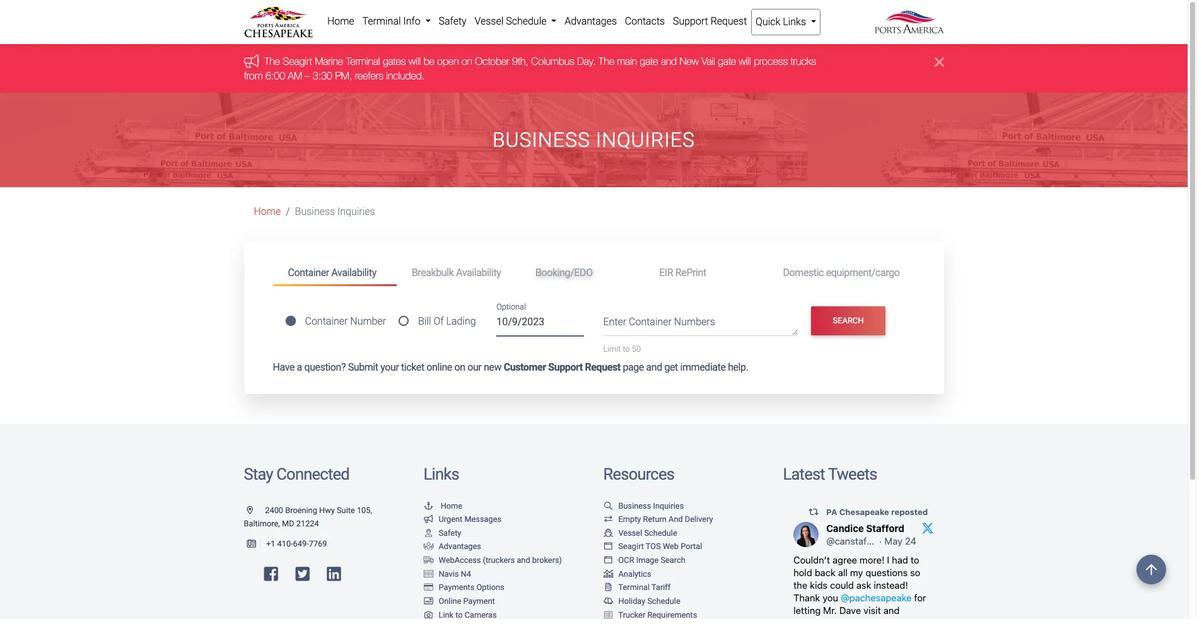 Task type: locate. For each thing, give the bounding box(es) containing it.
latest
[[783, 465, 825, 484]]

webaccess (truckers and brokers)
[[439, 556, 562, 565]]

1 vertical spatial browser image
[[603, 557, 613, 565]]

stay connected
[[244, 465, 349, 484]]

new
[[679, 56, 699, 67]]

safety link for vessel schedule link to the left
[[435, 9, 471, 34]]

seagirt up 'am'
[[282, 56, 312, 67]]

md
[[282, 519, 294, 529]]

0 horizontal spatial vessel schedule
[[475, 15, 549, 27]]

0 horizontal spatial support
[[548, 361, 583, 373]]

2 vertical spatial business inquiries
[[618, 501, 684, 511]]

0 vertical spatial schedule
[[506, 15, 547, 27]]

stay
[[244, 465, 273, 484]]

browser image down ship image at bottom
[[603, 543, 613, 551]]

safety link
[[435, 9, 471, 34], [424, 528, 461, 538]]

search down domestic equipment/cargo link
[[833, 316, 864, 326]]

1 horizontal spatial home
[[327, 15, 354, 27]]

seagirt up ocr
[[618, 542, 644, 552]]

0 horizontal spatial bullhorn image
[[244, 54, 264, 68]]

support
[[673, 15, 708, 27], [548, 361, 583, 373]]

2 the from the left
[[598, 56, 614, 67]]

hwy
[[319, 506, 335, 515]]

1 horizontal spatial vessel schedule link
[[603, 528, 677, 538]]

1 vertical spatial home
[[254, 206, 281, 218]]

container for container number
[[305, 315, 348, 327]]

will left be
[[408, 56, 421, 67]]

terminal down analytics
[[618, 583, 650, 592]]

and left new
[[661, 56, 677, 67]]

0 vertical spatial search
[[833, 316, 864, 326]]

schedule down tariff
[[647, 597, 680, 606]]

2 vertical spatial inquiries
[[653, 501, 684, 511]]

0 vertical spatial links
[[783, 16, 806, 28]]

vessel
[[475, 15, 504, 27], [618, 528, 642, 538]]

quick
[[756, 16, 780, 28]]

bill
[[418, 315, 431, 327]]

holiday schedule
[[618, 597, 680, 606]]

1 horizontal spatial the
[[598, 56, 614, 67]]

0 vertical spatial request
[[711, 15, 747, 27]]

browser image
[[603, 543, 613, 551], [603, 557, 613, 565]]

home
[[327, 15, 354, 27], [254, 206, 281, 218], [441, 501, 462, 511]]

schedule for the holiday schedule link
[[647, 597, 680, 606]]

0 vertical spatial vessel
[[475, 15, 504, 27]]

1 horizontal spatial gate
[[718, 56, 736, 67]]

on right open at the top left
[[461, 56, 472, 67]]

credit card image
[[424, 584, 434, 592]]

booking/edo
[[535, 267, 593, 279]]

on
[[461, 56, 472, 67], [454, 361, 465, 373]]

vessel schedule up seagirt tos web portal link
[[618, 528, 677, 538]]

1 vertical spatial terminal
[[346, 56, 380, 67]]

domestic equipment/cargo
[[783, 267, 900, 279]]

0 vertical spatial terminal
[[362, 15, 401, 27]]

broening
[[285, 506, 317, 515]]

availability up container number
[[331, 267, 376, 279]]

anchor image
[[424, 502, 434, 511]]

request left quick
[[711, 15, 747, 27]]

terminal for terminal tariff
[[618, 583, 650, 592]]

breakbulk
[[412, 267, 454, 279]]

reefers
[[355, 70, 383, 81]]

0 vertical spatial on
[[461, 56, 472, 67]]

support up new
[[673, 15, 708, 27]]

request
[[711, 15, 747, 27], [585, 361, 621, 373]]

on left our
[[454, 361, 465, 373]]

marine
[[315, 56, 343, 67]]

1 vertical spatial business
[[295, 206, 335, 218]]

container up container number
[[288, 267, 329, 279]]

safety link up open at the top left
[[435, 9, 471, 34]]

1 horizontal spatial bullhorn image
[[424, 516, 434, 524]]

gate right the 'vail'
[[718, 56, 736, 67]]

container left number
[[305, 315, 348, 327]]

from
[[244, 70, 262, 81]]

domestic
[[783, 267, 824, 279]]

1 availability from the left
[[331, 267, 376, 279]]

links right quick
[[783, 16, 806, 28]]

browser image inside seagirt tos web portal link
[[603, 543, 613, 551]]

1 horizontal spatial search
[[833, 316, 864, 326]]

1 vertical spatial safety
[[439, 528, 461, 538]]

and left get
[[646, 361, 662, 373]]

0 horizontal spatial home
[[254, 206, 281, 218]]

help.
[[728, 361, 748, 373]]

online
[[439, 597, 461, 606]]

2 browser image from the top
[[603, 557, 613, 565]]

advantages link up webaccess in the bottom left of the page
[[424, 542, 481, 552]]

number
[[350, 315, 386, 327]]

home for home link related to terminal info link
[[327, 15, 354, 27]]

baltimore,
[[244, 519, 280, 529]]

schedule up the seagirt tos web portal
[[644, 528, 677, 538]]

availability for container availability
[[331, 267, 376, 279]]

1 vertical spatial seagirt
[[618, 542, 644, 552]]

(truckers
[[483, 556, 515, 565]]

0 vertical spatial vessel schedule
[[475, 15, 549, 27]]

will left process
[[739, 56, 751, 67]]

1 vertical spatial inquiries
[[337, 206, 375, 218]]

on inside the seagirt marine terminal gates will be open on october 9th, columbus day. the main gate and new vail gate will process trucks from 6:00 am – 3:30 pm, reefers included.
[[461, 56, 472, 67]]

1 vertical spatial schedule
[[644, 528, 677, 538]]

0 vertical spatial inquiries
[[596, 128, 695, 152]]

schedule up 9th,
[[506, 15, 547, 27]]

bullhorn image up from
[[244, 54, 264, 68]]

vessel up the october
[[475, 15, 504, 27]]

–
[[305, 70, 310, 81]]

0 vertical spatial safety
[[439, 15, 467, 27]]

search inside button
[[833, 316, 864, 326]]

trucks
[[790, 56, 816, 67]]

search down web
[[661, 556, 685, 565]]

0 vertical spatial advantages
[[565, 15, 617, 27]]

Optional text field
[[497, 312, 584, 337]]

1 vertical spatial vessel schedule
[[618, 528, 677, 538]]

bullhorn image down anchor icon
[[424, 516, 434, 524]]

connected
[[276, 465, 349, 484]]

1 vertical spatial bullhorn image
[[424, 516, 434, 524]]

the right day.
[[598, 56, 614, 67]]

0 horizontal spatial advantages link
[[424, 542, 481, 552]]

safety down urgent
[[439, 528, 461, 538]]

0 vertical spatial seagirt
[[282, 56, 312, 67]]

safety link down urgent
[[424, 528, 461, 538]]

will
[[408, 56, 421, 67], [739, 56, 751, 67]]

bullhorn image
[[244, 54, 264, 68], [424, 516, 434, 524]]

container up 50
[[629, 316, 672, 328]]

1 safety from the top
[[439, 15, 467, 27]]

2400 broening hwy suite 105, baltimore, md 21224
[[244, 506, 372, 529]]

1 horizontal spatial seagirt
[[618, 542, 644, 552]]

0 vertical spatial home
[[327, 15, 354, 27]]

0 vertical spatial business inquiries
[[493, 128, 695, 152]]

terminal tariff
[[618, 583, 671, 592]]

ship image
[[603, 530, 613, 538]]

2 safety from the top
[[439, 528, 461, 538]]

+1 410-649-7769
[[266, 539, 327, 549]]

home link for urgent messages link
[[424, 501, 462, 511]]

online payment link
[[424, 597, 495, 606]]

2 vertical spatial schedule
[[647, 597, 680, 606]]

schedule inside vessel schedule link
[[506, 15, 547, 27]]

browser image inside ocr image search link
[[603, 557, 613, 565]]

1 browser image from the top
[[603, 543, 613, 551]]

0 horizontal spatial the
[[264, 56, 280, 67]]

0 horizontal spatial links
[[424, 465, 459, 484]]

hand receiving image
[[424, 543, 434, 551]]

vessel schedule
[[475, 15, 549, 27], [618, 528, 677, 538]]

1 vertical spatial support
[[548, 361, 583, 373]]

1 horizontal spatial vessel
[[618, 528, 642, 538]]

1 horizontal spatial request
[[711, 15, 747, 27]]

question?
[[304, 361, 346, 373]]

1 horizontal spatial links
[[783, 16, 806, 28]]

navis n4
[[439, 569, 471, 579]]

enter container numbers
[[603, 316, 715, 328]]

request down limit
[[585, 361, 621, 373]]

0 horizontal spatial will
[[408, 56, 421, 67]]

0 vertical spatial vessel schedule link
[[471, 9, 561, 34]]

gate
[[640, 56, 658, 67], [718, 56, 736, 67]]

the seagirt marine terminal gates will be open on october 9th, columbus day. the main gate and new vail gate will process trucks from 6:00 am – 3:30 pm, reefers included.
[[244, 56, 816, 81]]

1 vertical spatial home link
[[254, 206, 281, 218]]

webaccess
[[439, 556, 481, 565]]

seagirt
[[282, 56, 312, 67], [618, 542, 644, 552]]

camera image
[[424, 612, 434, 619]]

vessel schedule link up 9th,
[[471, 9, 561, 34]]

2 availability from the left
[[456, 267, 501, 279]]

2 horizontal spatial business
[[618, 501, 651, 511]]

advantages link
[[561, 9, 621, 34], [424, 542, 481, 552]]

terminal up reefers
[[346, 56, 380, 67]]

terminal info
[[362, 15, 423, 27]]

close image
[[934, 54, 944, 70]]

a
[[297, 361, 302, 373]]

vessel schedule link
[[471, 9, 561, 34], [603, 528, 677, 538]]

holiday
[[618, 597, 645, 606]]

1 horizontal spatial availability
[[456, 267, 501, 279]]

1 vertical spatial vessel schedule link
[[603, 528, 677, 538]]

seagirt tos web portal link
[[603, 542, 702, 552]]

brokers)
[[532, 556, 562, 565]]

0 vertical spatial bullhorn image
[[244, 54, 264, 68]]

0 vertical spatial safety link
[[435, 9, 471, 34]]

safety up open at the top left
[[439, 15, 467, 27]]

1 vertical spatial search
[[661, 556, 685, 565]]

2 gate from the left
[[718, 56, 736, 67]]

navis
[[439, 569, 459, 579]]

1 horizontal spatial home link
[[323, 9, 358, 34]]

0 horizontal spatial advantages
[[439, 542, 481, 552]]

browser image for ocr
[[603, 557, 613, 565]]

0 horizontal spatial availability
[[331, 267, 376, 279]]

our
[[468, 361, 482, 373]]

business
[[493, 128, 590, 152], [295, 206, 335, 218], [618, 501, 651, 511]]

0 vertical spatial and
[[661, 56, 677, 67]]

0 vertical spatial browser image
[[603, 543, 613, 551]]

6:00
[[265, 70, 285, 81]]

business inquiries
[[493, 128, 695, 152], [295, 206, 375, 218], [618, 501, 684, 511]]

browser image up analytics icon
[[603, 557, 613, 565]]

tariff
[[652, 583, 671, 592]]

limit
[[603, 344, 621, 354]]

0 vertical spatial home link
[[323, 9, 358, 34]]

portal
[[681, 542, 702, 552]]

vessel schedule up 9th,
[[475, 15, 549, 27]]

advantages up webaccess in the bottom left of the page
[[439, 542, 481, 552]]

get
[[664, 361, 678, 373]]

have
[[273, 361, 295, 373]]

quick links
[[756, 16, 809, 28]]

advantages link up day.
[[561, 9, 621, 34]]

navis n4 link
[[424, 569, 471, 579]]

vessel down empty
[[618, 528, 642, 538]]

payment
[[463, 597, 495, 606]]

advantages up day.
[[565, 15, 617, 27]]

1 horizontal spatial will
[[739, 56, 751, 67]]

0 vertical spatial business
[[493, 128, 590, 152]]

ocr image search link
[[603, 556, 685, 565]]

availability right breakbulk on the left top of page
[[456, 267, 501, 279]]

1 vertical spatial business inquiries
[[295, 206, 375, 218]]

0 horizontal spatial vessel
[[475, 15, 504, 27]]

105,
[[357, 506, 372, 515]]

1 horizontal spatial support
[[673, 15, 708, 27]]

vail
[[701, 56, 715, 67]]

business inquiries link
[[603, 501, 684, 511]]

2 will from the left
[[739, 56, 751, 67]]

links up anchor icon
[[424, 465, 459, 484]]

am
[[288, 70, 302, 81]]

image
[[636, 556, 659, 565]]

breakbulk availability link
[[397, 261, 520, 284]]

return
[[643, 515, 667, 524]]

2 horizontal spatial home
[[441, 501, 462, 511]]

gate right main
[[640, 56, 658, 67]]

0 horizontal spatial request
[[585, 361, 621, 373]]

terminal left info
[[362, 15, 401, 27]]

safety link for the bottommost advantages link
[[424, 528, 461, 538]]

support right customer
[[548, 361, 583, 373]]

payments options link
[[424, 583, 504, 592]]

2 vertical spatial terminal
[[618, 583, 650, 592]]

1 vertical spatial links
[[424, 465, 459, 484]]

0 horizontal spatial seagirt
[[282, 56, 312, 67]]

urgent messages
[[439, 515, 502, 524]]

vessel schedule link down empty
[[603, 528, 677, 538]]

new
[[484, 361, 502, 373]]

and left brokers)
[[517, 556, 530, 565]]

1 vertical spatial safety link
[[424, 528, 461, 538]]

2 vertical spatial home link
[[424, 501, 462, 511]]

1 horizontal spatial advantages link
[[561, 9, 621, 34]]

the up 6:00
[[264, 56, 280, 67]]

2 horizontal spatial home link
[[424, 501, 462, 511]]

0 horizontal spatial gate
[[640, 56, 658, 67]]

1 horizontal spatial business
[[493, 128, 590, 152]]

container storage image
[[424, 571, 434, 579]]



Task type: describe. For each thing, give the bounding box(es) containing it.
1 vertical spatial advantages
[[439, 542, 481, 552]]

truck container image
[[424, 557, 434, 565]]

tweets
[[828, 465, 877, 484]]

0 horizontal spatial business
[[295, 206, 335, 218]]

9th,
[[512, 56, 528, 67]]

eir reprint link
[[644, 261, 768, 284]]

home link for terminal info link
[[323, 9, 358, 34]]

analytics image
[[603, 571, 613, 579]]

7769
[[309, 539, 327, 549]]

+1 410-649-7769 link
[[244, 539, 327, 549]]

analytics link
[[603, 569, 651, 579]]

bullhorn image inside urgent messages link
[[424, 516, 434, 524]]

home for home link to the left
[[254, 206, 281, 218]]

50
[[632, 344, 641, 354]]

terminal info link
[[358, 9, 435, 34]]

eir
[[659, 267, 673, 279]]

facebook square image
[[264, 567, 278, 583]]

suite
[[337, 506, 355, 515]]

messages
[[464, 515, 502, 524]]

Enter Container Numbers text field
[[603, 315, 798, 336]]

contacts link
[[621, 9, 669, 34]]

seagirt inside the seagirt marine terminal gates will be open on october 9th, columbus day. the main gate and new vail gate will process trucks from 6:00 am – 3:30 pm, reefers included.
[[282, 56, 312, 67]]

and inside the seagirt marine terminal gates will be open on october 9th, columbus day. the main gate and new vail gate will process trucks from 6:00 am – 3:30 pm, reefers included.
[[661, 56, 677, 67]]

online payment
[[439, 597, 495, 606]]

terminal for terminal info
[[362, 15, 401, 27]]

immediate
[[680, 361, 726, 373]]

breakbulk availability
[[412, 267, 501, 279]]

1 vertical spatial vessel
[[618, 528, 642, 538]]

2 vertical spatial business
[[618, 501, 651, 511]]

list alt image
[[603, 612, 613, 619]]

map marker alt image
[[247, 507, 263, 515]]

urgent messages link
[[424, 515, 502, 524]]

payments
[[439, 583, 475, 592]]

+1
[[266, 539, 275, 549]]

bullhorn image inside the seagirt marine terminal gates will be open on october 9th, columbus day. the main gate and new vail gate will process trucks from 6:00 am – 3:30 pm, reefers included. alert
[[244, 54, 264, 68]]

equipment/cargo
[[826, 267, 900, 279]]

customer
[[504, 361, 546, 373]]

search image
[[603, 502, 613, 511]]

phone office image
[[247, 540, 266, 549]]

container availability
[[288, 267, 376, 279]]

terminal tariff link
[[603, 583, 671, 592]]

1 will from the left
[[408, 56, 421, 67]]

2 vertical spatial home
[[441, 501, 462, 511]]

1 the from the left
[[264, 56, 280, 67]]

browser image for seagirt
[[603, 543, 613, 551]]

webaccess (truckers and brokers) link
[[424, 556, 562, 565]]

n4
[[461, 569, 471, 579]]

submit
[[348, 361, 378, 373]]

support request link
[[669, 9, 751, 34]]

options
[[476, 583, 504, 592]]

410-
[[277, 539, 293, 549]]

twitter square image
[[295, 567, 310, 583]]

2400
[[265, 506, 283, 515]]

2400 broening hwy suite 105, baltimore, md 21224 link
[[244, 506, 372, 529]]

1 horizontal spatial vessel schedule
[[618, 528, 677, 538]]

your
[[380, 361, 399, 373]]

container number
[[305, 315, 386, 327]]

go to top image
[[1137, 555, 1166, 585]]

support request
[[673, 15, 747, 27]]

availability for breakbulk availability
[[456, 267, 501, 279]]

1 vertical spatial and
[[646, 361, 662, 373]]

to
[[623, 344, 630, 354]]

delivery
[[685, 515, 713, 524]]

file invoice image
[[603, 584, 613, 592]]

exchange image
[[603, 516, 613, 524]]

quick links link
[[751, 9, 821, 35]]

1 vertical spatial advantages link
[[424, 542, 481, 552]]

empty
[[618, 515, 641, 524]]

terminal inside the seagirt marine terminal gates will be open on october 9th, columbus day. the main gate and new vail gate will process trucks from 6:00 am – 3:30 pm, reefers included.
[[346, 56, 380, 67]]

have a question? submit your ticket online on our new customer support request page and get immediate help.
[[273, 361, 748, 373]]

gates
[[383, 56, 406, 67]]

contacts
[[625, 15, 665, 27]]

info
[[403, 15, 421, 27]]

1 vertical spatial on
[[454, 361, 465, 373]]

649-
[[293, 539, 309, 549]]

1 gate from the left
[[640, 56, 658, 67]]

2 vertical spatial and
[[517, 556, 530, 565]]

columbus
[[531, 56, 574, 67]]

empty return and delivery
[[618, 515, 713, 524]]

pm,
[[335, 70, 352, 81]]

seagirt tos web portal
[[618, 542, 702, 552]]

empty return and delivery link
[[603, 515, 713, 524]]

tos
[[646, 542, 661, 552]]

customer support request link
[[504, 361, 621, 373]]

linkedin image
[[327, 567, 341, 583]]

search button
[[811, 307, 885, 336]]

0 horizontal spatial search
[[661, 556, 685, 565]]

bells image
[[603, 598, 613, 606]]

container for container availability
[[288, 267, 329, 279]]

included.
[[386, 70, 424, 81]]

open
[[437, 56, 459, 67]]

1 horizontal spatial advantages
[[565, 15, 617, 27]]

schedule for the bottommost vessel schedule link
[[644, 528, 677, 538]]

october
[[475, 56, 509, 67]]

the seagirt marine terminal gates will be open on october 9th, columbus day. the main gate and new vail gate will process trucks from 6:00 am – 3:30 pm, reefers included. link
[[244, 56, 816, 81]]

enter
[[603, 316, 626, 328]]

ocr image search
[[618, 556, 685, 565]]

eir reprint
[[659, 267, 706, 279]]

holiday schedule link
[[603, 597, 680, 606]]

3:30
[[312, 70, 332, 81]]

0 vertical spatial advantages link
[[561, 9, 621, 34]]

limit to 50
[[603, 344, 641, 354]]

the seagirt marine terminal gates will be open on october 9th, columbus day. the main gate and new vail gate will process trucks from 6:00 am – 3:30 pm, reefers included. alert
[[0, 44, 1188, 93]]

0 horizontal spatial vessel schedule link
[[471, 9, 561, 34]]

1 vertical spatial request
[[585, 361, 621, 373]]

page
[[623, 361, 644, 373]]

numbers
[[674, 316, 715, 328]]

0 horizontal spatial home link
[[254, 206, 281, 218]]

of
[[434, 315, 444, 327]]

reprint
[[675, 267, 706, 279]]

web
[[663, 542, 679, 552]]

0 vertical spatial support
[[673, 15, 708, 27]]

user hard hat image
[[424, 530, 434, 538]]

bill of lading
[[418, 315, 476, 327]]

ticket
[[401, 361, 424, 373]]

ocr
[[618, 556, 634, 565]]

credit card front image
[[424, 598, 434, 606]]

day.
[[577, 56, 596, 67]]



Task type: vqa. For each thing, say whether or not it's contained in the screenshot.
Choose Your Option
no



